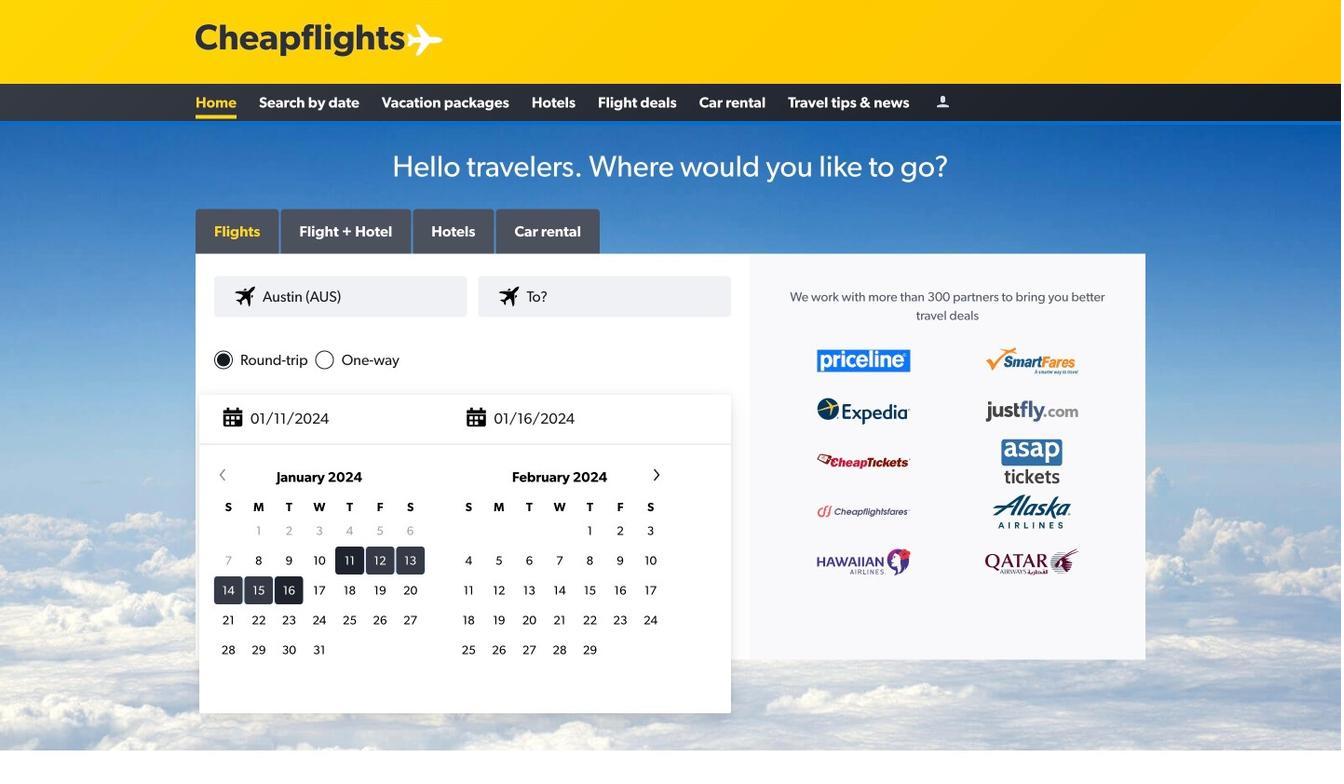 Task type: locate. For each thing, give the bounding box(es) containing it.
None text field
[[207, 394, 724, 445]]

cheapflightsfares image
[[817, 505, 910, 519]]

hawaiianairlines image
[[817, 549, 910, 576]]

cheaptickets image
[[817, 454, 910, 469]]

priceline image
[[817, 350, 910, 372]]

smartfares image
[[985, 347, 1079, 375]]

alaska image
[[985, 488, 1079, 536]]

expedia image
[[817, 398, 910, 425]]

None text field
[[214, 276, 467, 317], [478, 276, 731, 317], [214, 403, 731, 444], [214, 276, 467, 317], [478, 276, 731, 317], [214, 403, 731, 444]]



Task type: describe. For each thing, give the bounding box(es) containing it.
justfly image
[[985, 400, 1079, 422]]

qatarairways image
[[985, 549, 1079, 575]]

asaptickets image
[[985, 436, 1079, 487]]

start date calendar input use left and right arrow keys to change day. use up and down arrow keys to change week. tab
[[199, 466, 680, 702]]



Task type: vqa. For each thing, say whether or not it's contained in the screenshot.
autoeurope image
no



